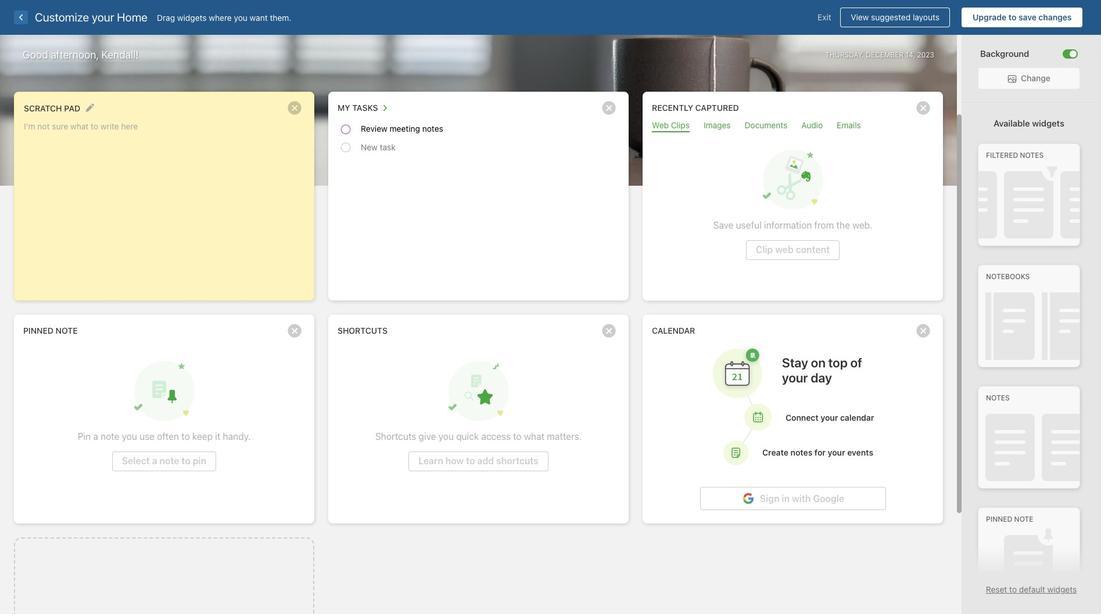 Task type: describe. For each thing, give the bounding box(es) containing it.
view suggested layouts
[[851, 12, 940, 22]]

pinned
[[986, 516, 1012, 524]]

layouts
[[913, 12, 940, 22]]

scratch pad button
[[24, 101, 80, 116]]

reset
[[986, 585, 1007, 595]]

0 horizontal spatial notes
[[986, 394, 1010, 403]]

scratch
[[24, 103, 62, 113]]

pinned note
[[986, 516, 1034, 524]]

widgets for drag
[[177, 12, 207, 22]]

good afternoon, kendall!
[[23, 49, 139, 61]]

change
[[1021, 73, 1051, 83]]

exit
[[818, 12, 831, 22]]

widgets for available
[[1032, 118, 1065, 129]]

exit button
[[809, 8, 840, 27]]

note
[[1014, 516, 1034, 524]]

available widgets
[[994, 118, 1065, 129]]

drag widgets where you want them.
[[157, 12, 291, 22]]

1 horizontal spatial notes
[[1020, 151, 1044, 160]]

available
[[994, 118, 1030, 129]]

upgrade
[[973, 12, 1007, 22]]

your
[[92, 10, 114, 24]]

you
[[234, 12, 247, 22]]

view suggested layouts button
[[840, 8, 950, 27]]

to for upgrade
[[1009, 12, 1017, 22]]

reset to default widgets button
[[986, 585, 1077, 595]]

kendall!
[[102, 49, 139, 61]]

home
[[117, 10, 148, 24]]



Task type: vqa. For each thing, say whether or not it's contained in the screenshot.
notebooks
yes



Task type: locate. For each thing, give the bounding box(es) containing it.
widgets
[[177, 12, 207, 22], [1032, 118, 1065, 129], [1047, 585, 1077, 595]]

1 vertical spatial to
[[1009, 585, 1017, 595]]

to for reset
[[1009, 585, 1017, 595]]

default
[[1019, 585, 1045, 595]]

to
[[1009, 12, 1017, 22], [1009, 585, 1017, 595]]

0 vertical spatial to
[[1009, 12, 1017, 22]]

pad
[[64, 103, 80, 113]]

suggested
[[871, 12, 911, 22]]

upgrade to save changes
[[973, 12, 1072, 22]]

save
[[1019, 12, 1037, 22]]

14,
[[906, 50, 915, 59]]

want
[[250, 12, 268, 22]]

them.
[[270, 12, 291, 22]]

2 vertical spatial widgets
[[1047, 585, 1077, 595]]

1 vertical spatial widgets
[[1032, 118, 1065, 129]]

background image
[[1070, 50, 1077, 57]]

2023
[[917, 50, 934, 59]]

changes
[[1039, 12, 1072, 22]]

widgets right drag
[[177, 12, 207, 22]]

filtered
[[986, 151, 1018, 160]]

drag
[[157, 12, 175, 22]]

0 vertical spatial notes
[[1020, 151, 1044, 160]]

widgets right "default"
[[1047, 585, 1077, 595]]

afternoon,
[[51, 49, 99, 61]]

widgets right available
[[1032, 118, 1065, 129]]

upgrade to save changes button
[[962, 8, 1083, 27]]

reset to default widgets
[[986, 585, 1077, 595]]

notes
[[1020, 151, 1044, 160], [986, 394, 1010, 403]]

to inside button
[[1009, 12, 1017, 22]]

remove image
[[597, 96, 621, 120], [912, 96, 935, 120], [597, 320, 621, 343]]

0 vertical spatial widgets
[[177, 12, 207, 22]]

where
[[209, 12, 232, 22]]

thursday, december 14, 2023
[[825, 50, 934, 59]]

notebooks
[[986, 273, 1030, 281]]

change button
[[979, 68, 1080, 89]]

to left save
[[1009, 12, 1017, 22]]

background
[[980, 48, 1029, 59]]

to right reset
[[1009, 585, 1017, 595]]

edit widget title image
[[86, 104, 94, 112]]

thursday,
[[825, 50, 864, 59]]

filtered notes
[[986, 151, 1044, 160]]

view
[[851, 12, 869, 22]]

customize
[[35, 10, 89, 24]]

remove image
[[283, 96, 306, 120], [283, 320, 306, 343], [912, 320, 935, 343]]

1 vertical spatial notes
[[986, 394, 1010, 403]]

good
[[23, 49, 48, 61]]

customize your home
[[35, 10, 148, 24]]

december
[[866, 50, 904, 59]]

scratch pad
[[24, 103, 80, 113]]



